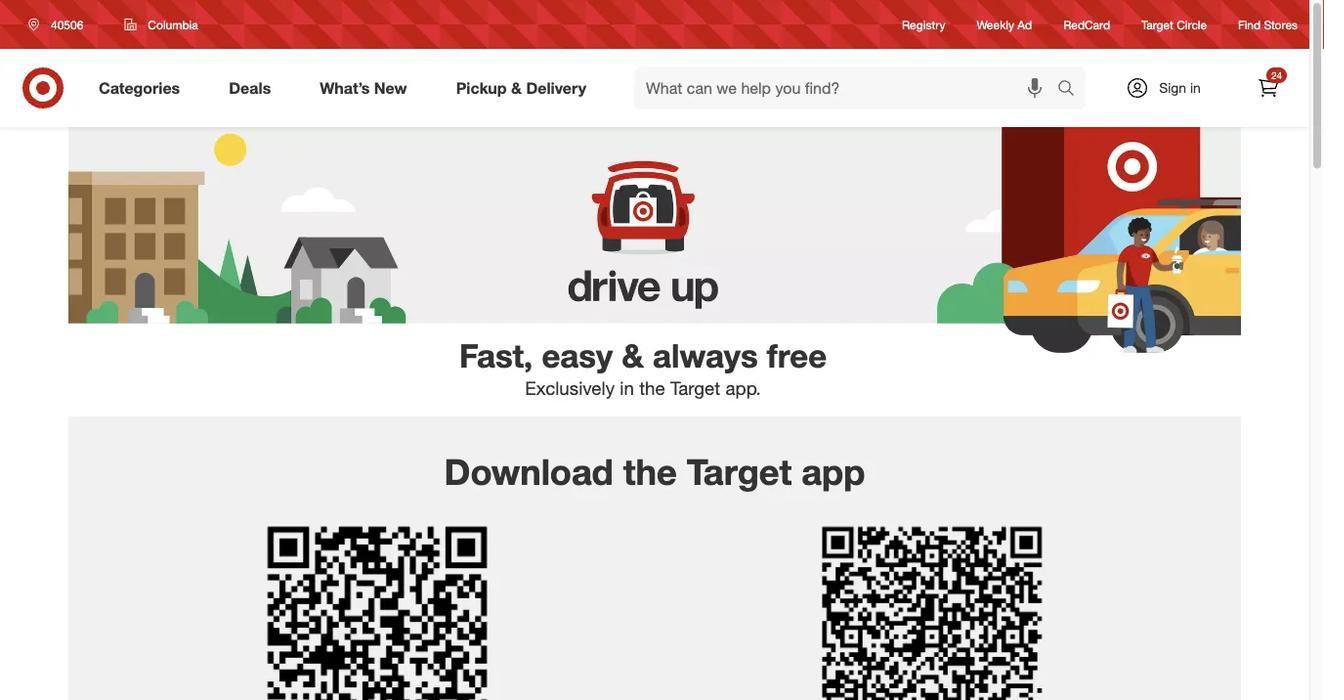 Task type: describe. For each thing, give the bounding box(es) containing it.
2 vertical spatial target
[[687, 450, 792, 493]]

24
[[1272, 69, 1283, 81]]

40506 button
[[16, 7, 104, 42]]

weekly ad link
[[977, 16, 1033, 33]]

find stores
[[1239, 17, 1299, 32]]

what's new link
[[303, 66, 432, 110]]

always
[[653, 335, 758, 375]]

free
[[767, 335, 827, 375]]

circle
[[1178, 17, 1208, 32]]

0 vertical spatial target
[[1142, 17, 1174, 32]]

what's
[[320, 78, 370, 97]]

target inside fast, easy & always free exclusively in the target app.
[[671, 377, 721, 399]]

registry
[[903, 17, 946, 32]]

deals link
[[212, 66, 296, 110]]

& inside fast, easy & always free exclusively in the target app.
[[622, 335, 644, 375]]

redcard
[[1064, 17, 1111, 32]]

download
[[445, 450, 614, 493]]

columbia button
[[112, 7, 211, 42]]

categories link
[[82, 66, 205, 110]]

sign
[[1160, 79, 1187, 96]]

1 horizontal spatial in
[[1191, 79, 1202, 96]]

app
[[802, 450, 866, 493]]

sign in
[[1160, 79, 1202, 96]]

the inside fast, easy & always free exclusively in the target app.
[[640, 377, 666, 399]]

delivery
[[526, 78, 587, 97]]

40506
[[51, 17, 83, 32]]

find
[[1239, 17, 1262, 32]]

pickup & delivery link
[[440, 66, 611, 110]]



Task type: locate. For each thing, give the bounding box(es) containing it.
sign in link
[[1110, 66, 1232, 110]]

columbia
[[148, 17, 198, 32]]

stores
[[1265, 17, 1299, 32]]

&
[[511, 78, 522, 97], [622, 335, 644, 375]]

categories
[[99, 78, 180, 97]]

& right easy
[[622, 335, 644, 375]]

in right exclusively
[[620, 377, 635, 399]]

in inside fast, easy & always free exclusively in the target app.
[[620, 377, 635, 399]]

app.
[[726, 377, 761, 399]]

what's new
[[320, 78, 407, 97]]

find stores link
[[1239, 16, 1299, 33]]

1 vertical spatial the
[[624, 450, 677, 493]]

& right "pickup" at the left
[[511, 78, 522, 97]]

1 horizontal spatial &
[[622, 335, 644, 375]]

pickup & delivery
[[456, 78, 587, 97]]

0 horizontal spatial &
[[511, 78, 522, 97]]

1 vertical spatial target
[[671, 377, 721, 399]]

1 vertical spatial in
[[620, 377, 635, 399]]

fast, easy & always free exclusively in the target app.
[[459, 335, 827, 399]]

target left circle
[[1142, 17, 1174, 32]]

target
[[1142, 17, 1174, 32], [671, 377, 721, 399], [687, 450, 792, 493]]

fast,
[[459, 335, 533, 375]]

target down always
[[671, 377, 721, 399]]

search button
[[1049, 66, 1096, 113]]

redcard link
[[1064, 16, 1111, 33]]

pickup
[[456, 78, 507, 97]]

0 vertical spatial the
[[640, 377, 666, 399]]

What can we help you find? suggestions appear below search field
[[635, 66, 1063, 110]]

1 vertical spatial &
[[622, 335, 644, 375]]

google play store image
[[671, 527, 1195, 700]]

exclusively
[[525, 377, 615, 399]]

0 vertical spatial &
[[511, 78, 522, 97]]

weekly ad
[[977, 17, 1033, 32]]

easy
[[542, 335, 613, 375]]

deals
[[229, 78, 271, 97]]

in right sign
[[1191, 79, 1202, 96]]

target circle
[[1142, 17, 1208, 32]]

24 link
[[1248, 66, 1291, 110]]

0 horizontal spatial in
[[620, 377, 635, 399]]

new
[[374, 78, 407, 97]]

search
[[1049, 80, 1096, 99]]

target circle link
[[1142, 16, 1208, 33]]

0 vertical spatial in
[[1191, 79, 1202, 96]]

registry link
[[903, 16, 946, 33]]

the
[[640, 377, 666, 399], [624, 450, 677, 493]]

download the target app
[[445, 450, 866, 493]]

in
[[1191, 79, 1202, 96], [620, 377, 635, 399]]

weekly
[[977, 17, 1015, 32]]

ad
[[1018, 17, 1033, 32]]

target down app.
[[687, 450, 792, 493]]

download on the apple app store image
[[115, 527, 640, 700]]



Task type: vqa. For each thing, say whether or not it's contained in the screenshot.
Hachette Book Group link
no



